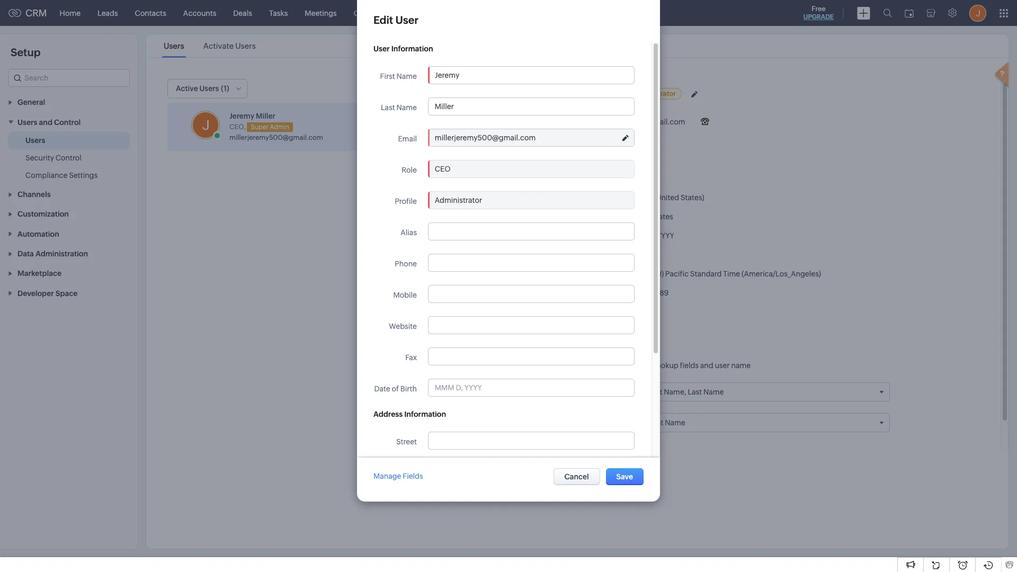 Task type: vqa. For each thing, say whether or not it's contained in the screenshot.
3rd from from the top
no



Task type: locate. For each thing, give the bounding box(es) containing it.
control inside the users and control dropdown button
[[54, 118, 81, 126]]

tasks link
[[261, 0, 296, 26]]

information up the first name
[[391, 45, 433, 53]]

new
[[429, 85, 444, 94]]

user right "edit"
[[396, 14, 419, 26]]

0 vertical spatial control
[[54, 118, 81, 126]]

1 vertical spatial of
[[392, 385, 399, 393]]

format up time format
[[587, 232, 611, 240]]

accounts link
[[175, 0, 225, 26]]

2 horizontal spatial user
[[446, 85, 462, 94]]

users inside region
[[25, 136, 45, 144]]

0 vertical spatial locale
[[508, 171, 533, 180]]

1 vertical spatial name
[[397, 103, 417, 112]]

0 vertical spatial in
[[605, 326, 611, 335]]

reports
[[388, 9, 415, 17]]

list containing users
[[154, 34, 265, 57]]

name right the first at the left of the page
[[397, 72, 417, 81]]

time
[[568, 251, 585, 259], [575, 270, 592, 278], [723, 270, 740, 278]]

0 vertical spatial user
[[396, 14, 419, 26]]

jeremy up beyond
[[570, 88, 597, 98]]

jeremy for jeremy miller
[[570, 88, 597, 98]]

member in
[[574, 326, 611, 335]]

accounts
[[183, 9, 216, 17]]

8:0)
[[650, 270, 664, 278]]

millerjeremy500@gmail.com down the beyond imagination link at the right top of the page
[[584, 118, 685, 126]]

0 vertical spatial jeremy
[[570, 88, 597, 98]]

super
[[251, 123, 269, 131]]

(united
[[654, 193, 679, 202]]

leads
[[98, 9, 118, 17]]

users link
[[162, 41, 186, 50], [25, 135, 45, 146]]

format up "fullname"
[[561, 348, 588, 357]]

1 vertical spatial format
[[587, 251, 611, 259]]

jeremy
[[570, 88, 597, 98], [229, 112, 254, 120]]

time format
[[568, 251, 611, 259]]

0 vertical spatial millerjeremy500@gmail.com
[[584, 118, 685, 126]]

12 hours
[[627, 251, 657, 259]]

upgrade
[[804, 13, 834, 21]]

applies
[[514, 361, 539, 370]]

name for first
[[397, 72, 417, 81]]

1 horizontal spatial date
[[569, 232, 585, 240]]

0 horizontal spatial users link
[[25, 135, 45, 146]]

user right new
[[446, 85, 462, 94]]

home
[[60, 9, 81, 17]]

time down the date format in the top right of the page
[[568, 251, 585, 259]]

user
[[396, 14, 419, 26], [374, 45, 390, 53], [446, 85, 462, 94]]

0 horizontal spatial miller
[[256, 112, 276, 120]]

1 vertical spatial information
[[534, 171, 579, 180]]

and up security
[[39, 118, 52, 126]]

user up the first at the left of the page
[[374, 45, 390, 53]]

information down details
[[534, 171, 579, 180]]

0 vertical spatial of
[[616, 361, 623, 370]]

control
[[54, 118, 81, 126], [56, 154, 81, 162]]

miller up super
[[256, 112, 276, 120]]

deals
[[233, 9, 252, 17]]

date down country
[[569, 232, 585, 240]]

0 vertical spatial miller
[[599, 88, 620, 98]]

date up address
[[374, 385, 390, 393]]

format for time format
[[587, 251, 611, 259]]

MMM D, YYYY text field
[[429, 379, 634, 396]]

column
[[588, 361, 615, 370]]

format for date format
[[587, 232, 611, 240]]

name for display
[[537, 348, 560, 357]]

d,
[[648, 232, 655, 240]]

mmm
[[627, 232, 647, 240]]

1 vertical spatial date
[[374, 385, 390, 393]]

1 horizontal spatial miller
[[599, 88, 620, 98]]

name
[[397, 72, 417, 81], [397, 103, 417, 112], [537, 348, 560, 357]]

1 vertical spatial users link
[[25, 135, 45, 146]]

of left birth
[[392, 385, 399, 393]]

of inside display name format & preferences it applies to fullname in column of list view, lookup fields and user name
[[616, 361, 623, 370]]

1 vertical spatial miller
[[256, 112, 276, 120]]

in inside display name format & preferences it applies to fullname in column of list view, lookup fields and user name
[[580, 361, 587, 370]]

settings
[[69, 171, 98, 179]]

first
[[380, 72, 395, 81]]

0 horizontal spatial -
[[627, 326, 630, 335]]

1 horizontal spatial users link
[[162, 41, 186, 50]]

2 vertical spatial format
[[561, 348, 588, 357]]

2 vertical spatial information
[[404, 410, 446, 419]]

name right last
[[397, 103, 417, 112]]

1 horizontal spatial and
[[700, 361, 714, 370]]

user for edit user
[[396, 14, 419, 26]]

millerjeremy500@gmail.com
[[584, 118, 685, 126], [229, 133, 323, 141]]

states
[[652, 212, 673, 221]]

last
[[381, 103, 395, 112]]

- right (gmt
[[647, 270, 650, 278]]

users and control
[[17, 118, 81, 126]]

users link for the activate users link
[[162, 41, 186, 50]]

0 vertical spatial -
[[647, 270, 650, 278]]

language
[[577, 193, 611, 202]]

2 vertical spatial user
[[446, 85, 462, 94]]

and
[[39, 118, 52, 126], [700, 361, 714, 370]]

birth
[[401, 385, 417, 393]]

of left list
[[616, 361, 623, 370]]

0 horizontal spatial millerjeremy500@gmail.com
[[229, 133, 323, 141]]

english
[[627, 193, 653, 202]]

users inside dropdown button
[[17, 118, 37, 126]]

123,456.789
[[627, 289, 669, 297]]

millerjeremy500@gmail.com link
[[229, 133, 323, 141]]

0 vertical spatial and
[[39, 118, 52, 126]]

edit user
[[374, 14, 419, 26]]

manage
[[374, 472, 401, 481]]

0 vertical spatial users link
[[162, 41, 186, 50]]

information down birth
[[404, 410, 446, 419]]

1 horizontal spatial jeremy
[[570, 88, 597, 98]]

cancel
[[565, 473, 589, 481]]

home link
[[51, 0, 89, 26]]

1 horizontal spatial -
[[647, 270, 650, 278]]

12
[[627, 251, 635, 259]]

1 horizontal spatial millerjeremy500@gmail.com
[[584, 118, 685, 126]]

profile
[[395, 197, 417, 206]]

0 horizontal spatial in
[[580, 361, 587, 370]]

None text field
[[429, 67, 634, 84], [429, 98, 634, 115], [429, 129, 617, 146], [429, 161, 634, 178], [429, 192, 634, 209], [429, 223, 634, 240], [429, 254, 634, 271], [429, 286, 634, 303], [429, 317, 634, 334], [429, 348, 634, 365], [429, 67, 634, 84], [429, 98, 634, 115], [429, 129, 617, 146], [429, 161, 634, 178], [429, 192, 634, 209], [429, 223, 634, 240], [429, 254, 634, 271], [429, 286, 634, 303], [429, 317, 634, 334], [429, 348, 634, 365]]

format
[[587, 232, 611, 240], [587, 251, 611, 259], [561, 348, 588, 357]]

list
[[154, 34, 265, 57]]

1 horizontal spatial user
[[396, 14, 419, 26]]

name for last
[[397, 103, 417, 112]]

None text field
[[429, 432, 634, 449]]

activate
[[203, 41, 234, 50]]

1 vertical spatial in
[[580, 361, 587, 370]]

0 vertical spatial name
[[397, 72, 417, 81]]

save
[[617, 473, 633, 481]]

lookup
[[655, 361, 679, 370]]

compliance settings link
[[25, 170, 98, 181]]

locale down language
[[589, 212, 611, 221]]

name up to
[[537, 348, 560, 357]]

jeremy up the ceo,
[[229, 112, 254, 120]]

1 vertical spatial and
[[700, 361, 714, 370]]

1 vertical spatial control
[[56, 154, 81, 162]]

jeremy miller
[[570, 88, 620, 98]]

1 horizontal spatial locale
[[589, 212, 611, 221]]

control up compliance settings
[[56, 154, 81, 162]]

jeremy miller ceo, super admin millerjeremy500@gmail.com
[[229, 112, 323, 141]]

admin
[[270, 123, 289, 131]]

of
[[616, 361, 623, 370], [392, 385, 399, 393]]

0 horizontal spatial locale
[[508, 171, 533, 180]]

details
[[527, 143, 549, 150]]

0 horizontal spatial and
[[39, 118, 52, 126]]

users link down contacts
[[162, 41, 186, 50]]

in left column
[[580, 361, 587, 370]]

miller inside the jeremy miller ceo, super admin millerjeremy500@gmail.com
[[256, 112, 276, 120]]

and left user
[[700, 361, 714, 370]]

leads link
[[89, 0, 126, 26]]

1 vertical spatial millerjeremy500@gmail.com
[[229, 133, 323, 141]]

format inside display name format & preferences it applies to fullname in column of list view, lookup fields and user name
[[561, 348, 588, 357]]

millerjeremy500@gmail.com down the admin
[[229, 133, 323, 141]]

locale down show
[[508, 171, 533, 180]]

locale
[[508, 171, 533, 180], [589, 212, 611, 221]]

compliance
[[25, 171, 67, 179]]

users link up security
[[25, 135, 45, 146]]

deals link
[[225, 0, 261, 26]]

show details
[[508, 143, 549, 150]]

in right member
[[605, 326, 611, 335]]

0 horizontal spatial jeremy
[[229, 112, 254, 120]]

- up preferences
[[627, 326, 630, 335]]

0 horizontal spatial date
[[374, 385, 390, 393]]

name inside display name format & preferences it applies to fullname in column of list view, lookup fields and user name
[[537, 348, 560, 357]]

activate users link
[[202, 41, 257, 50]]

1 vertical spatial user
[[374, 45, 390, 53]]

0 vertical spatial format
[[587, 232, 611, 240]]

0 vertical spatial date
[[569, 232, 585, 240]]

address information
[[374, 410, 446, 419]]

zone
[[594, 270, 611, 278]]

save button
[[606, 468, 644, 485]]

miller up beyond
[[599, 88, 620, 98]]

control up users and control region
[[54, 118, 81, 126]]

last name
[[381, 103, 417, 112]]

1 horizontal spatial of
[[616, 361, 623, 370]]

(gmt
[[627, 270, 646, 278]]

first name
[[380, 72, 417, 81]]

0 vertical spatial information
[[391, 45, 433, 53]]

show details link
[[508, 143, 559, 150]]

reports link
[[379, 0, 423, 26]]

user for new user
[[446, 85, 462, 94]]

0 horizontal spatial of
[[392, 385, 399, 393]]

jeremy inside the jeremy miller ceo, super admin millerjeremy500@gmail.com
[[229, 112, 254, 120]]

format up zone
[[587, 251, 611, 259]]

1 vertical spatial jeremy
[[229, 112, 254, 120]]

it
[[508, 361, 512, 370]]

user inside button
[[446, 85, 462, 94]]

meetings link
[[296, 0, 345, 26]]

ceo,
[[229, 123, 246, 131]]

time left zone
[[575, 270, 592, 278]]

2 vertical spatial name
[[537, 348, 560, 357]]

user
[[715, 361, 730, 370]]



Task type: describe. For each thing, give the bounding box(es) containing it.
users and control button
[[0, 112, 138, 132]]

contacts
[[135, 9, 166, 17]]

crm link
[[8, 7, 47, 19]]

(gmt -8:0) pacific standard time (america/los_angeles)
[[627, 270, 821, 278]]

jeremy for jeremy miller ceo, super admin millerjeremy500@gmail.com
[[229, 112, 254, 120]]

alias
[[401, 228, 417, 237]]

fax
[[405, 353, 417, 362]]

display name format & preferences it applies to fullname in column of list view, lookup fields and user name
[[508, 348, 751, 370]]

1 vertical spatial locale
[[589, 212, 611, 221]]

calls link
[[345, 0, 379, 26]]

free
[[812, 5, 826, 13]]

website
[[389, 322, 417, 331]]

miller for jeremy miller ceo, super admin millerjeremy500@gmail.com
[[256, 112, 276, 120]]

country
[[559, 212, 587, 221]]

edit
[[374, 14, 393, 26]]

users (1)
[[200, 84, 229, 93]]

pacific
[[666, 270, 689, 278]]

view,
[[636, 361, 653, 370]]

compliance settings
[[25, 171, 98, 179]]

time for time format
[[568, 251, 585, 259]]

and inside dropdown button
[[39, 118, 52, 126]]

free upgrade
[[804, 5, 834, 21]]

date for date of birth
[[374, 385, 390, 393]]

activate users
[[203, 41, 256, 50]]

active users (1)
[[176, 84, 229, 93]]

date of birth
[[374, 385, 417, 393]]

(america/los_angeles)
[[742, 270, 821, 278]]

time right standard
[[723, 270, 740, 278]]

users link for security control link
[[25, 135, 45, 146]]

tasks
[[269, 9, 288, 17]]

united
[[627, 212, 650, 221]]

calls
[[354, 9, 371, 17]]

member
[[574, 326, 604, 335]]

united states
[[627, 212, 673, 221]]

imagination
[[622, 102, 660, 110]]

active
[[176, 84, 198, 93]]

import users
[[420, 107, 464, 116]]

crm
[[25, 7, 47, 19]]

1 vertical spatial -
[[627, 326, 630, 335]]

1 horizontal spatial in
[[605, 326, 611, 335]]

to
[[540, 361, 547, 370]]

date format
[[569, 232, 611, 240]]

miller for jeremy miller
[[599, 88, 620, 98]]

fields
[[680, 361, 699, 370]]

information for user information
[[391, 45, 433, 53]]

fields
[[403, 472, 423, 481]]

information for address information
[[404, 410, 446, 419]]

new user
[[429, 85, 462, 94]]

name
[[731, 361, 751, 370]]

administrator
[[631, 90, 676, 98]]

users and control region
[[0, 132, 138, 184]]

street
[[396, 438, 417, 446]]

preferences
[[598, 348, 643, 357]]

&
[[590, 348, 596, 357]]

beyond imagination link
[[596, 102, 663, 110]]

time for time zone
[[575, 270, 592, 278]]

hours
[[636, 251, 657, 259]]

meetings
[[305, 9, 337, 17]]

groups
[[508, 308, 536, 317]]

user information
[[374, 45, 433, 53]]

display
[[508, 348, 536, 357]]

mobile
[[393, 291, 417, 299]]

themes
[[508, 445, 538, 454]]

country locale
[[559, 212, 611, 221]]

standard
[[690, 270, 722, 278]]

show
[[508, 143, 526, 150]]

date for date format
[[569, 232, 585, 240]]

information for locale information
[[534, 171, 579, 180]]

security
[[25, 154, 54, 162]]

and inside display name format & preferences it applies to fullname in column of list view, lookup fields and user name
[[700, 361, 714, 370]]

security control link
[[25, 152, 81, 163]]

cancel button
[[553, 468, 600, 485]]

fullname
[[549, 361, 579, 370]]

phone
[[395, 260, 417, 268]]

contacts link
[[126, 0, 175, 26]]

list
[[625, 361, 635, 370]]

security control
[[25, 154, 81, 162]]

beyond imagination
[[596, 102, 660, 110]]

new user button
[[413, 81, 472, 98]]

yyyy
[[657, 232, 674, 240]]

control inside security control link
[[56, 154, 81, 162]]

0 horizontal spatial user
[[374, 45, 390, 53]]

import
[[420, 107, 444, 116]]



